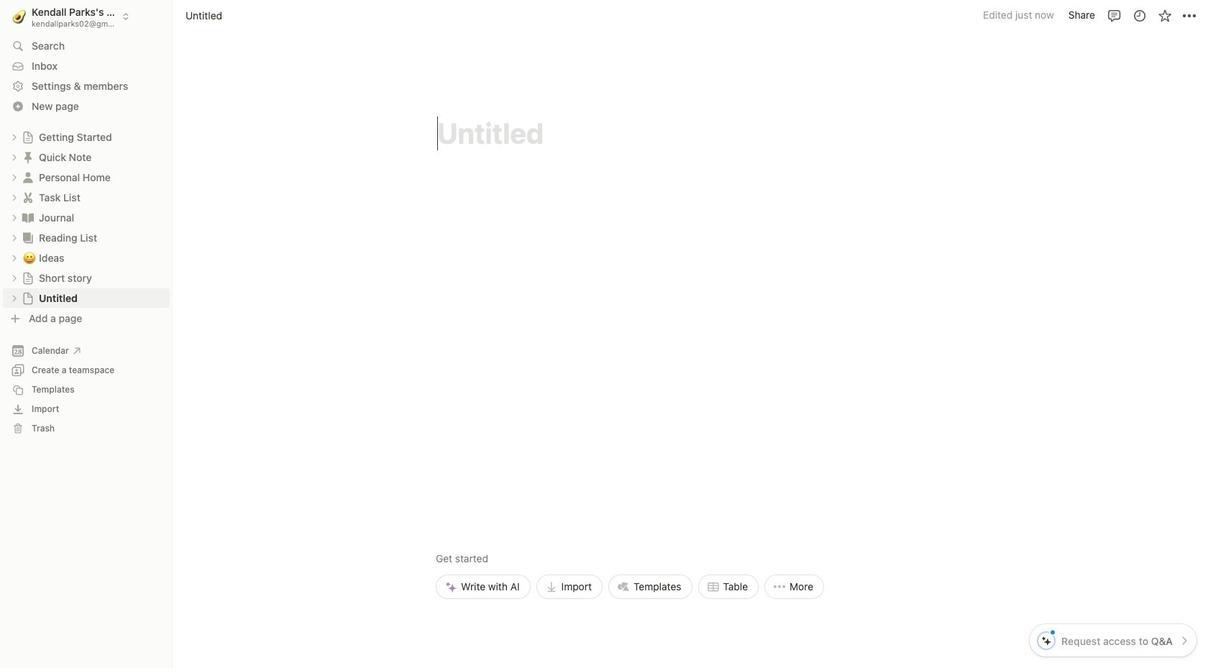 Task type: locate. For each thing, give the bounding box(es) containing it.
0 vertical spatial open image
[[10, 193, 19, 202]]

menu
[[436, 451, 825, 599]]

updates image
[[1133, 8, 1147, 23]]

1 open image from the top
[[10, 193, 19, 202]]

comments image
[[1108, 8, 1122, 23]]

🥑 image
[[12, 7, 26, 25]]

favorite image
[[1158, 8, 1172, 23]]

3 open image from the top
[[10, 173, 19, 182]]

change page icon image
[[22, 131, 35, 144], [21, 150, 35, 164], [21, 170, 35, 185], [21, 190, 35, 205], [21, 210, 35, 225], [21, 231, 35, 245], [22, 272, 35, 285], [22, 292, 35, 305]]

open image
[[10, 133, 19, 141], [10, 153, 19, 162], [10, 173, 19, 182], [10, 233, 19, 242], [10, 254, 19, 262], [10, 294, 19, 303]]

😀 image
[[23, 249, 36, 266]]

6 open image from the top
[[10, 294, 19, 303]]

open image
[[10, 193, 19, 202], [10, 213, 19, 222], [10, 274, 19, 282]]

1 vertical spatial open image
[[10, 213, 19, 222]]

5 open image from the top
[[10, 254, 19, 262]]

2 vertical spatial open image
[[10, 274, 19, 282]]

change page icon image for second open image from the bottom
[[21, 210, 35, 225]]

4 open image from the top
[[10, 233, 19, 242]]



Task type: vqa. For each thing, say whether or not it's contained in the screenshot.
Change Page Icon associated with third Open image
yes



Task type: describe. For each thing, give the bounding box(es) containing it.
change page icon image for sixth open icon from the bottom of the page
[[22, 131, 35, 144]]

change page icon image for first open image from the bottom of the page
[[22, 272, 35, 285]]

change page icon image for 3rd open icon from the bottom
[[21, 231, 35, 245]]

1 open image from the top
[[10, 133, 19, 141]]

2 open image from the top
[[10, 213, 19, 222]]

3 open image from the top
[[10, 274, 19, 282]]

change page icon image for 5th open icon from the bottom of the page
[[21, 150, 35, 164]]

change page icon image for fourth open icon from the bottom of the page
[[21, 170, 35, 185]]

change page icon image for first open icon from the bottom
[[22, 292, 35, 305]]

2 open image from the top
[[10, 153, 19, 162]]

change page icon image for third open image from the bottom of the page
[[21, 190, 35, 205]]



